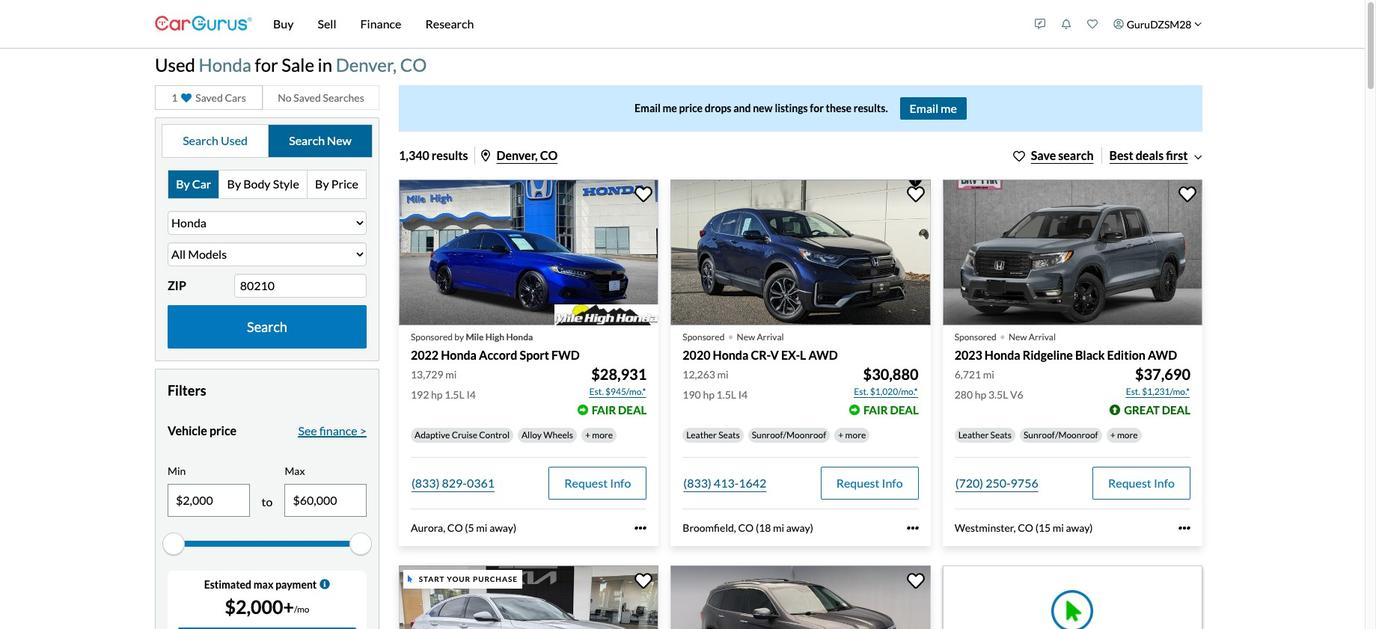 Task type: describe. For each thing, give the bounding box(es) containing it.
request info button for $30,880
[[821, 467, 919, 500]]

0 horizontal spatial denver,
[[336, 54, 397, 76]]

cars
[[225, 91, 246, 104]]

sponsored · new arrival 2023 honda ridgeline black edition awd
[[955, 322, 1178, 362]]

cargurus logo homepage link image
[[155, 3, 252, 45]]

ellipsis h image for $30,880
[[907, 523, 919, 535]]

ellipsis h image
[[635, 523, 647, 535]]

westminster, co (15 mi away)
[[955, 522, 1093, 535]]

829-
[[442, 476, 467, 491]]

aurora, co (5 mi away)
[[411, 522, 517, 535]]

2022
[[411, 348, 439, 362]]

menu bar containing buy
[[252, 0, 1027, 48]]

(720)
[[956, 476, 984, 491]]

>
[[360, 424, 367, 438]]

fair deal for mile high honda
[[592, 404, 647, 417]]

$30,880 est. $1,020/mo.*
[[854, 366, 919, 398]]

1.5l for by
[[445, 389, 465, 401]]

Max text field
[[285, 485, 366, 516]]

0 vertical spatial price
[[679, 102, 703, 115]]

awd inside sponsored · new arrival 2020 honda cr-v ex-l awd
[[809, 348, 838, 362]]

co for $30,880
[[738, 522, 754, 535]]

seats for $37,690
[[991, 430, 1012, 441]]

(18
[[756, 522, 771, 535]]

away) for $28,931
[[490, 522, 517, 535]]

13,729
[[411, 369, 444, 381]]

honda inside sponsored · new arrival 2023 honda ridgeline black edition awd
[[985, 348, 1021, 362]]

$1,020/mo.*
[[870, 386, 918, 398]]

seats for $30,880
[[719, 430, 740, 441]]

research button
[[413, 0, 486, 48]]

westminster,
[[955, 522, 1016, 535]]

vehicle price
[[168, 424, 237, 438]]

max
[[254, 578, 274, 591]]

$2,000+ /mo
[[225, 596, 310, 618]]

deal for $30,880
[[890, 404, 919, 417]]

sponsored for $28,931
[[411, 332, 453, 343]]

by
[[455, 332, 464, 343]]

request info button for $28,931
[[549, 467, 647, 500]]

192
[[411, 389, 429, 401]]

no
[[278, 91, 292, 104]]

alloy wheels
[[522, 430, 573, 441]]

0 vertical spatial for
[[255, 54, 278, 76]]

heart image
[[181, 92, 192, 103]]

new for $30,880
[[737, 332, 755, 343]]

1,340 results
[[399, 148, 468, 162]]

payment
[[276, 578, 317, 591]]

email me button
[[900, 97, 967, 120]]

sponsored for $37,690
[[955, 332, 997, 343]]

ridgeline
[[1023, 348, 1073, 362]]

/mo
[[294, 604, 310, 615]]

by for by price
[[315, 177, 329, 191]]

by for by car
[[176, 177, 190, 191]]

(833) 829-0361 button
[[411, 467, 496, 500]]

gurudzsm28 menu
[[1027, 3, 1210, 45]]

hp for $37,690
[[975, 389, 987, 401]]

honda up sport
[[506, 332, 533, 343]]

estimated max payment
[[204, 578, 317, 591]]

request info button for $37,690
[[1093, 467, 1191, 500]]

sport
[[520, 348, 549, 362]]

(833) 413-1642
[[684, 476, 767, 491]]

awd inside sponsored · new arrival 2023 honda ridgeline black edition awd
[[1148, 348, 1178, 362]]

1 saved from the left
[[196, 91, 223, 104]]

sunroof/moonroof for $37,690
[[1024, 430, 1099, 441]]

mi inside 12,263 mi 190 hp 1.5l i4
[[717, 369, 729, 381]]

saved cars image
[[1088, 19, 1098, 29]]

(833) 829-0361
[[412, 476, 495, 491]]

gurudzsm28 menu item
[[1106, 3, 1210, 45]]

listings
[[775, 102, 808, 115]]

adaptive
[[415, 430, 450, 441]]

search used tab
[[162, 125, 269, 157]]

start your purchase
[[419, 575, 518, 584]]

1.5l for ·
[[717, 389, 737, 401]]

$28,931
[[591, 366, 647, 383]]

0 vertical spatial used
[[155, 54, 195, 76]]

250-
[[986, 476, 1011, 491]]

search used
[[183, 134, 248, 148]]

0361
[[467, 476, 495, 491]]

alloy
[[522, 430, 542, 441]]

search for search
[[247, 319, 287, 335]]

email for email me price drops and new listings for these results.
[[635, 102, 661, 115]]

tab list for no saved searches
[[162, 124, 373, 158]]

away) for $30,880
[[787, 522, 813, 535]]

1 vertical spatial price
[[210, 424, 237, 438]]

9756
[[1011, 476, 1039, 491]]

fwd
[[552, 348, 580, 362]]

+ for $37,690
[[1110, 430, 1116, 441]]

sunroof/moonroof for $30,880
[[752, 430, 827, 441]]

(833) for by
[[412, 476, 440, 491]]

(720) 250-9756 button
[[955, 467, 1039, 500]]

(15
[[1036, 522, 1051, 535]]

by car tab
[[168, 171, 220, 198]]

arrival for $37,690
[[1029, 332, 1056, 343]]

more for $28,931
[[592, 430, 613, 441]]

sonic gray pearl 2023 honda ridgeline black edition awd pickup truck all-wheel drive automatic image
[[943, 179, 1203, 326]]

adaptive cruise control
[[415, 430, 510, 441]]

min
[[168, 465, 186, 477]]

est. for $37,690
[[1126, 386, 1141, 398]]

estimated
[[204, 578, 252, 591]]

2 saved from the left
[[294, 91, 321, 104]]

price
[[331, 177, 358, 191]]

request info for $28,931
[[565, 476, 631, 491]]

car
[[192, 177, 211, 191]]

no saved searches
[[278, 91, 364, 104]]

search new
[[289, 134, 352, 148]]

1 horizontal spatial for
[[810, 102, 824, 115]]

buy button
[[261, 0, 306, 48]]

+ more for $30,880
[[839, 430, 866, 441]]

2023
[[955, 348, 983, 362]]

sell
[[318, 16, 336, 31]]

fair for mile high honda
[[592, 404, 616, 417]]

(833) 413-1642 button
[[683, 467, 767, 500]]

est. $1,231/mo.* button
[[1125, 385, 1191, 400]]

me for email me price drops and new listings for these results.
[[663, 102, 677, 115]]

· for $30,880
[[728, 322, 734, 349]]

tab list for search new
[[168, 170, 367, 199]]

save search
[[1031, 148, 1094, 162]]

hp for $28,931
[[431, 389, 443, 401]]

i4 for mile high honda
[[467, 389, 476, 401]]

more for $37,690
[[1117, 430, 1138, 441]]

(5
[[465, 522, 474, 535]]

request info for $30,880
[[837, 476, 903, 491]]

est. for $30,880
[[854, 386, 869, 398]]

mi right (18 at the bottom right
[[773, 522, 785, 535]]

413-
[[714, 476, 739, 491]]

gurudzsm28
[[1127, 18, 1192, 30]]

mouse pointer image
[[408, 576, 413, 583]]

start your purchase link
[[399, 566, 662, 629]]

used inside "tab"
[[221, 134, 248, 148]]

max
[[285, 465, 305, 477]]

wheels
[[544, 430, 573, 441]]

saved cars
[[196, 91, 246, 104]]

results
[[432, 148, 468, 162]]

12,263 mi 190 hp 1.5l i4
[[683, 369, 748, 401]]

est. $945/mo.* button
[[589, 385, 647, 400]]

$37,690
[[1135, 366, 1191, 383]]

new inside tab
[[327, 134, 352, 148]]

co down finance dropdown button
[[400, 54, 427, 76]]

1,340
[[399, 148, 429, 162]]

buy
[[273, 16, 294, 31]]

leather seats for $30,880
[[687, 430, 740, 441]]

cargurus logo homepage link link
[[155, 3, 252, 45]]

purchase
[[473, 575, 518, 584]]



Task type: vqa. For each thing, say whether or not it's contained in the screenshot.
- corresponding to 400+
no



Task type: locate. For each thing, give the bounding box(es) containing it.
more for $30,880
[[845, 430, 866, 441]]

1 horizontal spatial deal
[[890, 404, 919, 417]]

2 fair deal from the left
[[864, 404, 919, 417]]

1 horizontal spatial by
[[227, 177, 241, 191]]

2 i4 from the left
[[739, 389, 748, 401]]

fair down est. $1,020/mo.* button
[[864, 404, 888, 417]]

1 est. from the left
[[589, 386, 604, 398]]

1 deal from the left
[[618, 404, 647, 417]]

hp right 280
[[975, 389, 987, 401]]

Min text field
[[168, 485, 249, 516]]

$1,231/mo.*
[[1142, 386, 1190, 398]]

denver, co
[[497, 148, 558, 162]]

mi right 13,729
[[446, 369, 457, 381]]

1 by from the left
[[176, 177, 190, 191]]

co left (5
[[447, 522, 463, 535]]

3 info from the left
[[1154, 476, 1175, 491]]

v6
[[1010, 389, 1024, 401]]

0 horizontal spatial request info
[[565, 476, 631, 491]]

0 horizontal spatial price
[[210, 424, 237, 438]]

new down searches
[[327, 134, 352, 148]]

1 + more from the left
[[585, 430, 613, 441]]

0 vertical spatial tab list
[[162, 124, 373, 158]]

2 horizontal spatial est.
[[1126, 386, 1141, 398]]

by left price
[[315, 177, 329, 191]]

1 sunroof/moonroof from the left
[[752, 430, 827, 441]]

$30,880
[[863, 366, 919, 383]]

$37,690 est. $1,231/mo.*
[[1126, 366, 1191, 398]]

search new tab
[[269, 125, 372, 157]]

· left cr-
[[728, 322, 734, 349]]

2 horizontal spatial new
[[1009, 332, 1027, 343]]

sunroof/moonroof up 9756
[[1024, 430, 1099, 441]]

1 horizontal spatial search
[[247, 319, 287, 335]]

mi right (15
[[1053, 522, 1064, 535]]

0 horizontal spatial +
[[585, 430, 591, 441]]

open notifications image
[[1061, 19, 1072, 29]]

email for email me
[[910, 101, 939, 115]]

1 horizontal spatial away)
[[787, 522, 813, 535]]

me for email me
[[941, 101, 957, 115]]

1 awd from the left
[[809, 348, 838, 362]]

1 horizontal spatial request info button
[[821, 467, 919, 500]]

hp inside the 6,721 mi 280 hp 3.5l v6
[[975, 389, 987, 401]]

hp inside 12,263 mi 190 hp 1.5l i4
[[703, 389, 715, 401]]

· inside sponsored · new arrival 2023 honda ridgeline black edition awd
[[1000, 322, 1006, 349]]

finance
[[360, 16, 402, 31]]

arrival up v
[[757, 332, 784, 343]]

mi right 6,721
[[983, 369, 995, 381]]

3 + more from the left
[[1110, 430, 1138, 441]]

arrival inside sponsored · new arrival 2020 honda cr-v ex-l awd
[[757, 332, 784, 343]]

new inside sponsored · new arrival 2023 honda ridgeline black edition awd
[[1009, 332, 1027, 343]]

1 horizontal spatial leather seats
[[959, 430, 1012, 441]]

1.5l inside 13,729 mi 192 hp 1.5l i4
[[445, 389, 465, 401]]

0 horizontal spatial used
[[155, 54, 195, 76]]

great deal
[[1124, 404, 1191, 417]]

6,721
[[955, 369, 981, 381]]

in
[[318, 54, 332, 76]]

awd
[[809, 348, 838, 362], [1148, 348, 1178, 362]]

map marker alt image
[[481, 150, 490, 162]]

3 sponsored from the left
[[955, 332, 997, 343]]

mi right "12,263"
[[717, 369, 729, 381]]

+ for $28,931
[[585, 430, 591, 441]]

(833) for ·
[[684, 476, 712, 491]]

price left drops
[[679, 102, 703, 115]]

· right 2023
[[1000, 322, 1006, 349]]

+ more down the great
[[1110, 430, 1138, 441]]

est. up the great
[[1126, 386, 1141, 398]]

0 horizontal spatial leather
[[687, 430, 717, 441]]

request for $30,880
[[837, 476, 880, 491]]

1 horizontal spatial 1.5l
[[717, 389, 737, 401]]

accord
[[479, 348, 518, 362]]

sponsored · new arrival 2020 honda cr-v ex-l awd
[[683, 322, 838, 362]]

arrival up ridgeline
[[1029, 332, 1056, 343]]

3 away) from the left
[[1066, 522, 1093, 535]]

1.5l right 190
[[717, 389, 737, 401]]

1 + from the left
[[585, 430, 591, 441]]

sponsored up 2023
[[955, 332, 997, 343]]

6,721 mi 280 hp 3.5l v6
[[955, 369, 1024, 401]]

1 i4 from the left
[[467, 389, 476, 401]]

your
[[447, 575, 471, 584]]

co left (18 at the bottom right
[[738, 522, 754, 535]]

1 horizontal spatial ·
[[1000, 322, 1006, 349]]

1 horizontal spatial me
[[941, 101, 957, 115]]

info for $30,880
[[882, 476, 903, 491]]

est. for $28,931
[[589, 386, 604, 398]]

0 horizontal spatial by
[[176, 177, 190, 191]]

sale
[[282, 54, 314, 76]]

1 vertical spatial denver,
[[497, 148, 538, 162]]

mile high honda image
[[555, 305, 659, 326]]

1 away) from the left
[[490, 522, 517, 535]]

hp
[[431, 389, 443, 401], [703, 389, 715, 401], [975, 389, 987, 401]]

deal
[[618, 404, 647, 417], [890, 404, 919, 417], [1162, 404, 1191, 417]]

leather seats down 190
[[687, 430, 740, 441]]

by price tab
[[308, 171, 366, 198]]

0 horizontal spatial away)
[[490, 522, 517, 535]]

2 sponsored from the left
[[683, 332, 725, 343]]

2 leather seats from the left
[[959, 430, 1012, 441]]

awd up $37,690
[[1148, 348, 1178, 362]]

deal down "$945/mo.*"
[[618, 404, 647, 417]]

zip
[[168, 278, 186, 292]]

new up cr-
[[737, 332, 755, 343]]

email right the results.
[[910, 101, 939, 115]]

1 horizontal spatial sunroof/moonroof
[[1024, 430, 1099, 441]]

0 horizontal spatial ·
[[728, 322, 734, 349]]

search inside "tab"
[[183, 134, 218, 148]]

(833) left the 829-
[[412, 476, 440, 491]]

i4 for ·
[[739, 389, 748, 401]]

3 + from the left
[[1110, 430, 1116, 441]]

gurudzsm28 button
[[1106, 3, 1210, 45]]

1 · from the left
[[728, 322, 734, 349]]

$945/mo.*
[[606, 386, 646, 398]]

2 horizontal spatial request info button
[[1093, 467, 1191, 500]]

leather seats for $37,690
[[959, 430, 1012, 441]]

honda
[[199, 54, 251, 76], [506, 332, 533, 343], [441, 348, 477, 362], [713, 348, 749, 362], [985, 348, 1021, 362]]

still night pearl 2022 honda accord sport fwd sedan front-wheel drive continuously variable transmission image
[[399, 179, 659, 326]]

2 horizontal spatial more
[[1117, 430, 1138, 441]]

request for $28,931
[[565, 476, 608, 491]]

for left these
[[810, 102, 824, 115]]

2 (833) from the left
[[684, 476, 712, 491]]

3 by from the left
[[315, 177, 329, 191]]

search inside tab
[[289, 134, 325, 148]]

finance button
[[348, 0, 413, 48]]

1.5l inside 12,263 mi 190 hp 1.5l i4
[[717, 389, 737, 401]]

body
[[243, 177, 271, 191]]

0 horizontal spatial sponsored
[[411, 332, 453, 343]]

2 horizontal spatial search
[[289, 134, 325, 148]]

0 horizontal spatial awd
[[809, 348, 838, 362]]

0 horizontal spatial search
[[183, 134, 218, 148]]

sponsored inside sponsored · new arrival 2023 honda ridgeline black edition awd
[[955, 332, 997, 343]]

fair for ·
[[864, 404, 888, 417]]

1 horizontal spatial info
[[882, 476, 903, 491]]

0 horizontal spatial more
[[592, 430, 613, 441]]

3 request info button from the left
[[1093, 467, 1191, 500]]

1.5l right "192"
[[445, 389, 465, 401]]

1 horizontal spatial sponsored
[[683, 332, 725, 343]]

away) right (15
[[1066, 522, 1093, 535]]

cr-
[[751, 348, 771, 362]]

280
[[955, 389, 973, 401]]

2 horizontal spatial by
[[315, 177, 329, 191]]

3 request from the left
[[1108, 476, 1152, 491]]

leather for $30,880
[[687, 430, 717, 441]]

1 leather seats from the left
[[687, 430, 740, 441]]

honda down by
[[441, 348, 477, 362]]

awd right the l
[[809, 348, 838, 362]]

0 horizontal spatial request
[[565, 476, 608, 491]]

1 more from the left
[[592, 430, 613, 441]]

sell button
[[306, 0, 348, 48]]

2 request from the left
[[837, 476, 880, 491]]

me
[[941, 101, 957, 115], [663, 102, 677, 115]]

1 horizontal spatial ellipsis h image
[[1179, 523, 1191, 535]]

email left drops
[[635, 102, 661, 115]]

l
[[800, 348, 806, 362]]

1642
[[739, 476, 767, 491]]

by price
[[315, 177, 358, 191]]

co
[[400, 54, 427, 76], [540, 148, 558, 162], [447, 522, 463, 535], [738, 522, 754, 535], [1018, 522, 1034, 535]]

0 horizontal spatial saved
[[196, 91, 223, 104]]

search for search new
[[289, 134, 325, 148]]

2 horizontal spatial sponsored
[[955, 332, 997, 343]]

1 horizontal spatial price
[[679, 102, 703, 115]]

0 horizontal spatial arrival
[[757, 332, 784, 343]]

seats down 3.5l on the right of page
[[991, 430, 1012, 441]]

2 more from the left
[[845, 430, 866, 441]]

sponsored by mile high honda 2022 honda accord sport fwd
[[411, 332, 580, 362]]

and
[[734, 102, 751, 115]]

1 fair deal from the left
[[592, 404, 647, 417]]

i4 inside 12,263 mi 190 hp 1.5l i4
[[739, 389, 748, 401]]

1 info from the left
[[610, 476, 631, 491]]

save
[[1031, 148, 1056, 162]]

1 horizontal spatial seats
[[991, 430, 1012, 441]]

3 deal from the left
[[1162, 404, 1191, 417]]

co for $37,690
[[1018, 522, 1034, 535]]

0 horizontal spatial + more
[[585, 430, 613, 441]]

tab list
[[162, 124, 373, 158], [168, 170, 367, 199]]

request info for $37,690
[[1108, 476, 1175, 491]]

cruise
[[452, 430, 478, 441]]

for left sale
[[255, 54, 278, 76]]

denver, up searches
[[336, 54, 397, 76]]

tab list containing search used
[[162, 124, 373, 158]]

0 horizontal spatial request info button
[[549, 467, 647, 500]]

2 horizontal spatial info
[[1154, 476, 1175, 491]]

fair down est. $945/mo.* button
[[592, 404, 616, 417]]

leather seats down 3.5l on the right of page
[[959, 430, 1012, 441]]

more down the great
[[1117, 430, 1138, 441]]

2 info from the left
[[882, 476, 903, 491]]

0 horizontal spatial est.
[[589, 386, 604, 398]]

0 horizontal spatial leather seats
[[687, 430, 740, 441]]

ZIP telephone field
[[234, 274, 367, 298]]

seats up 413-
[[719, 430, 740, 441]]

deal down '$1,231/mo.*'
[[1162, 404, 1191, 417]]

· for $37,690
[[1000, 322, 1006, 349]]

2 request info button from the left
[[821, 467, 919, 500]]

info for $28,931
[[610, 476, 631, 491]]

0 horizontal spatial for
[[255, 54, 278, 76]]

hp inside 13,729 mi 192 hp 1.5l i4
[[431, 389, 443, 401]]

info circle image
[[320, 580, 330, 590]]

new for $37,690
[[1009, 332, 1027, 343]]

sponsored up 2020
[[683, 332, 725, 343]]

search for search used
[[183, 134, 218, 148]]

away) right (5
[[490, 522, 517, 535]]

$28,931 est. $945/mo.*
[[589, 366, 647, 398]]

est. $1,020/mo.* button
[[854, 385, 919, 400]]

to
[[262, 494, 273, 509]]

i4
[[467, 389, 476, 401], [739, 389, 748, 401]]

1
[[172, 91, 178, 104]]

2 hp from the left
[[703, 389, 715, 401]]

denver,
[[336, 54, 397, 76], [497, 148, 538, 162]]

search down no saved searches
[[289, 134, 325, 148]]

190
[[683, 389, 701, 401]]

used down cars
[[221, 134, 248, 148]]

sunroof/moonroof up the 1642 at the right bottom
[[752, 430, 827, 441]]

leather down 280
[[959, 430, 989, 441]]

ellipsis h image
[[907, 523, 919, 535], [1179, 523, 1191, 535]]

2 sunroof/moonroof from the left
[[1024, 430, 1099, 441]]

results.
[[854, 102, 888, 115]]

hp for $30,880
[[703, 389, 715, 401]]

1 ellipsis h image from the left
[[907, 523, 919, 535]]

leather for $37,690
[[959, 430, 989, 441]]

· inside sponsored · new arrival 2020 honda cr-v ex-l awd
[[728, 322, 734, 349]]

sponsored up 2022
[[411, 332, 453, 343]]

hp right 190
[[703, 389, 715, 401]]

fair deal down est. $945/mo.* button
[[592, 404, 647, 417]]

0 horizontal spatial email
[[635, 102, 661, 115]]

request info
[[565, 476, 631, 491], [837, 476, 903, 491], [1108, 476, 1175, 491]]

3.5l
[[989, 389, 1008, 401]]

0 horizontal spatial seats
[[719, 430, 740, 441]]

1 vertical spatial for
[[810, 102, 824, 115]]

12,263
[[683, 369, 715, 381]]

+ for $30,880
[[839, 430, 844, 441]]

request for $37,690
[[1108, 476, 1152, 491]]

hp right "192"
[[431, 389, 443, 401]]

est. left $1,020/mo.*
[[854, 386, 869, 398]]

info for $37,690
[[1154, 476, 1175, 491]]

2 fair from the left
[[864, 404, 888, 417]]

price right 'vehicle'
[[210, 424, 237, 438]]

price
[[679, 102, 703, 115], [210, 424, 237, 438]]

1 horizontal spatial request
[[837, 476, 880, 491]]

more right wheels
[[592, 430, 613, 441]]

by for by body style
[[227, 177, 241, 191]]

i4 inside 13,729 mi 192 hp 1.5l i4
[[467, 389, 476, 401]]

1 horizontal spatial used
[[221, 134, 248, 148]]

arrival inside sponsored · new arrival 2023 honda ridgeline black edition awd
[[1029, 332, 1056, 343]]

(833) left 413-
[[684, 476, 712, 491]]

1 horizontal spatial leather
[[959, 430, 989, 441]]

email me
[[910, 101, 957, 115]]

search button
[[168, 305, 367, 348]]

1 request info from the left
[[565, 476, 631, 491]]

1 horizontal spatial request info
[[837, 476, 903, 491]]

search down zip telephone field
[[247, 319, 287, 335]]

3 hp from the left
[[975, 389, 987, 401]]

1 horizontal spatial +
[[839, 430, 844, 441]]

1 horizontal spatial email
[[910, 101, 939, 115]]

+ more for $28,931
[[585, 430, 613, 441]]

0 horizontal spatial me
[[663, 102, 677, 115]]

13,729 mi 192 hp 1.5l i4
[[411, 369, 476, 401]]

+ more
[[585, 430, 613, 441], [839, 430, 866, 441], [1110, 430, 1138, 441]]

by left body in the top of the page
[[227, 177, 241, 191]]

2 est. from the left
[[854, 386, 869, 398]]

2 · from the left
[[1000, 322, 1006, 349]]

mi inside the 6,721 mi 280 hp 3.5l v6
[[983, 369, 995, 381]]

2 by from the left
[[227, 177, 241, 191]]

0 horizontal spatial fair
[[592, 404, 616, 417]]

ellipsis h image for $37,690
[[1179, 523, 1191, 535]]

denver, right map marker alt icon
[[497, 148, 538, 162]]

co left (15
[[1018, 522, 1034, 535]]

save search button
[[1013, 147, 1094, 165]]

tab list containing by car
[[168, 170, 367, 199]]

2 + more from the left
[[839, 430, 866, 441]]

1 horizontal spatial saved
[[294, 91, 321, 104]]

mi inside 13,729 mi 192 hp 1.5l i4
[[446, 369, 457, 381]]

email inside email me button
[[910, 101, 939, 115]]

1 horizontal spatial denver,
[[497, 148, 538, 162]]

2 horizontal spatial hp
[[975, 389, 987, 401]]

menu bar
[[252, 0, 1027, 48]]

+ more for $37,690
[[1110, 430, 1138, 441]]

honda up the 6,721 mi 280 hp 3.5l v6
[[985, 348, 1021, 362]]

2 seats from the left
[[991, 430, 1012, 441]]

2 arrival from the left
[[1029, 332, 1056, 343]]

1 horizontal spatial (833)
[[684, 476, 712, 491]]

honda left cr-
[[713, 348, 749, 362]]

1 horizontal spatial hp
[[703, 389, 715, 401]]

0 vertical spatial denver,
[[336, 54, 397, 76]]

1 horizontal spatial est.
[[854, 386, 869, 398]]

1 horizontal spatial fair deal
[[864, 404, 919, 417]]

0 horizontal spatial new
[[327, 134, 352, 148]]

0 horizontal spatial info
[[610, 476, 631, 491]]

saved right heart image
[[196, 91, 223, 104]]

honda inside sponsored · new arrival 2020 honda cr-v ex-l awd
[[713, 348, 749, 362]]

aurora,
[[411, 522, 445, 535]]

est. inside $30,880 est. $1,020/mo.*
[[854, 386, 869, 398]]

2 horizontal spatial + more
[[1110, 430, 1138, 441]]

blue 2020 honda cr-v ex-l awd suv / crossover all-wheel drive continuously variable transmission image
[[671, 179, 931, 326]]

new up ridgeline
[[1009, 332, 1027, 343]]

1 vertical spatial tab list
[[168, 170, 367, 199]]

mile
[[466, 332, 484, 343]]

2 horizontal spatial request
[[1108, 476, 1152, 491]]

i4 up cruise
[[467, 389, 476, 401]]

0 horizontal spatial deal
[[618, 404, 647, 417]]

2 leather from the left
[[959, 430, 989, 441]]

0 horizontal spatial ellipsis h image
[[907, 523, 919, 535]]

1 horizontal spatial awd
[[1148, 348, 1178, 362]]

2 1.5l from the left
[[717, 389, 737, 401]]

for
[[255, 54, 278, 76], [810, 102, 824, 115]]

chevron down image
[[1195, 20, 1202, 28]]

0 horizontal spatial i4
[[467, 389, 476, 401]]

1 horizontal spatial fair
[[864, 404, 888, 417]]

me inside button
[[941, 101, 957, 115]]

deal for $37,690
[[1162, 404, 1191, 417]]

1 hp from the left
[[431, 389, 443, 401]]

1 horizontal spatial arrival
[[1029, 332, 1056, 343]]

0 horizontal spatial 1.5l
[[445, 389, 465, 401]]

info
[[610, 476, 631, 491], [882, 476, 903, 491], [1154, 476, 1175, 491]]

1 request from the left
[[565, 476, 608, 491]]

used up 1
[[155, 54, 195, 76]]

v
[[771, 348, 779, 362]]

(833)
[[412, 476, 440, 491], [684, 476, 712, 491]]

1 sponsored from the left
[[411, 332, 453, 343]]

0 horizontal spatial hp
[[431, 389, 443, 401]]

by left car
[[176, 177, 190, 191]]

0 horizontal spatial fair deal
[[592, 404, 647, 417]]

1 fair from the left
[[592, 404, 616, 417]]

email me price drops and new listings for these results.
[[635, 102, 888, 115]]

drops
[[705, 102, 732, 115]]

3 more from the left
[[1117, 430, 1138, 441]]

by body style tab
[[220, 171, 308, 198]]

more down est. $1,020/mo.* button
[[845, 430, 866, 441]]

1 request info button from the left
[[549, 467, 647, 500]]

arrival for $30,880
[[757, 332, 784, 343]]

1 seats from the left
[[719, 430, 740, 441]]

sponsored for $30,880
[[683, 332, 725, 343]]

est. down $28,931
[[589, 386, 604, 398]]

2 awd from the left
[[1148, 348, 1178, 362]]

sponsored inside sponsored by mile high honda 2022 honda accord sport fwd
[[411, 332, 453, 343]]

platinum white pearl 2020 honda accord 1.5t ex-l fwd sedan front-wheel drive continuously variable transmission image
[[399, 566, 659, 629]]

mi right (5
[[476, 522, 488, 535]]

co right map marker alt icon
[[540, 148, 558, 162]]

1 leather from the left
[[687, 430, 717, 441]]

high
[[486, 332, 505, 343]]

2 ellipsis h image from the left
[[1179, 523, 1191, 535]]

0 horizontal spatial (833)
[[412, 476, 440, 491]]

away) for $37,690
[[1066, 522, 1093, 535]]

i4 right 190
[[739, 389, 748, 401]]

2 horizontal spatial deal
[[1162, 404, 1191, 417]]

honda up saved cars
[[199, 54, 251, 76]]

1 arrival from the left
[[757, 332, 784, 343]]

2 horizontal spatial away)
[[1066, 522, 1093, 535]]

1 horizontal spatial + more
[[839, 430, 866, 441]]

mi
[[446, 369, 457, 381], [717, 369, 729, 381], [983, 369, 995, 381], [476, 522, 488, 535], [773, 522, 785, 535], [1053, 522, 1064, 535]]

fair deal for ·
[[864, 404, 919, 417]]

start
[[419, 575, 445, 584]]

away) right (18 at the bottom right
[[787, 522, 813, 535]]

+ more down est. $1,020/mo.* button
[[839, 430, 866, 441]]

1 (833) from the left
[[412, 476, 440, 491]]

1 horizontal spatial more
[[845, 430, 866, 441]]

2 away) from the left
[[787, 522, 813, 535]]

user icon image
[[1114, 19, 1124, 29]]

2 request info from the left
[[837, 476, 903, 491]]

research
[[425, 16, 474, 31]]

fair deal down $1,020/mo.*
[[864, 404, 919, 417]]

2 horizontal spatial +
[[1110, 430, 1116, 441]]

request
[[565, 476, 608, 491], [837, 476, 880, 491], [1108, 476, 1152, 491]]

3 est. from the left
[[1126, 386, 1141, 398]]

ex-
[[781, 348, 800, 362]]

co for $28,931
[[447, 522, 463, 535]]

0 horizontal spatial sunroof/moonroof
[[752, 430, 827, 441]]

(833) inside (833) 413-1642 button
[[684, 476, 712, 491]]

new
[[753, 102, 773, 115]]

2 horizontal spatial request info
[[1108, 476, 1175, 491]]

2 deal from the left
[[890, 404, 919, 417]]

modern steel metallic 2018 honda pilot elite awd suv / crossover all-wheel drive 9-speed automatic image
[[671, 566, 931, 629]]

saved right no
[[294, 91, 321, 104]]

leather down 190
[[687, 430, 717, 441]]

see finance >
[[298, 424, 367, 438]]

deal down $1,020/mo.*
[[890, 404, 919, 417]]

1 vertical spatial used
[[221, 134, 248, 148]]

est. inside $37,690 est. $1,231/mo.*
[[1126, 386, 1141, 398]]

deal for $28,931
[[618, 404, 647, 417]]

1 1.5l from the left
[[445, 389, 465, 401]]

broomfield, co (18 mi away)
[[683, 522, 813, 535]]

1 horizontal spatial i4
[[739, 389, 748, 401]]

3 request info from the left
[[1108, 476, 1175, 491]]

1.5l
[[445, 389, 465, 401], [717, 389, 737, 401]]

add a car review image
[[1035, 19, 1046, 29]]

+ more right wheels
[[585, 430, 613, 441]]

$2,000+
[[225, 596, 294, 618]]

1 horizontal spatial new
[[737, 332, 755, 343]]

est. inside $28,931 est. $945/mo.*
[[589, 386, 604, 398]]

(833) inside (833) 829-0361 button
[[412, 476, 440, 491]]

2 + from the left
[[839, 430, 844, 441]]

sponsored inside sponsored · new arrival 2020 honda cr-v ex-l awd
[[683, 332, 725, 343]]

search inside button
[[247, 319, 287, 335]]

see finance > link
[[298, 422, 367, 440]]

search up car
[[183, 134, 218, 148]]

new inside sponsored · new arrival 2020 honda cr-v ex-l awd
[[737, 332, 755, 343]]



